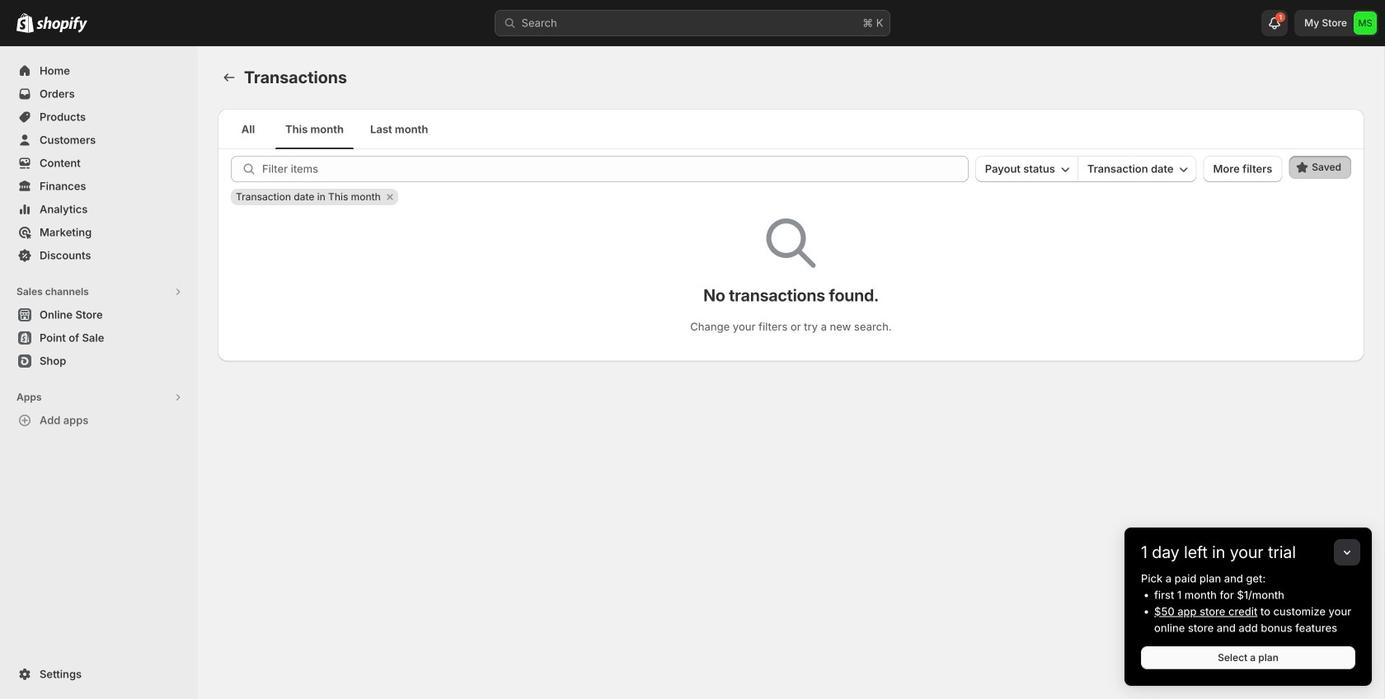 Task type: vqa. For each thing, say whether or not it's contained in the screenshot.
tooltip
no



Task type: locate. For each thing, give the bounding box(es) containing it.
Filter items text field
[[262, 156, 969, 182]]

tab list
[[224, 109, 1359, 149]]



Task type: describe. For each thing, give the bounding box(es) containing it.
shopify image
[[16, 13, 34, 33]]

shopify image
[[36, 16, 87, 33]]

empty search results image
[[767, 219, 816, 268]]

my store image
[[1354, 12, 1378, 35]]



